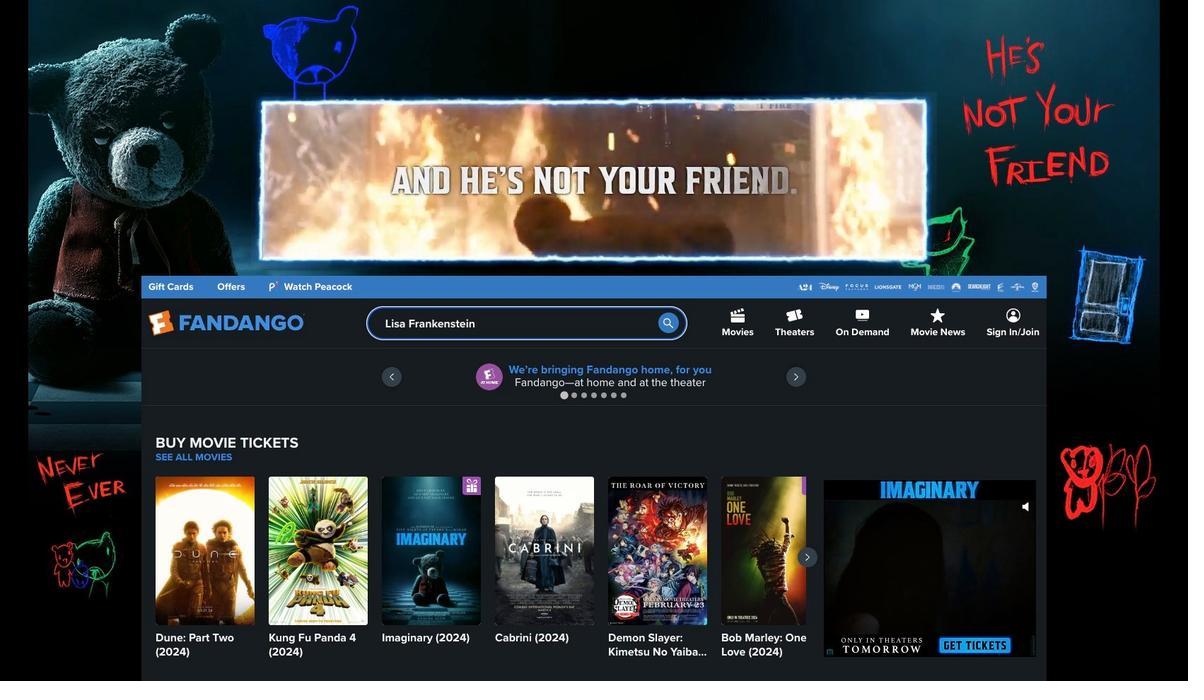Task type: locate. For each thing, give the bounding box(es) containing it.
0 vertical spatial region
[[142, 349, 1047, 405]]

dune: part two (2024) poster image
[[156, 477, 255, 626]]

1 gift box white image from the left
[[463, 477, 481, 495]]

cabrini (2024) poster image
[[495, 477, 594, 626]]

imaginary (2024) poster image
[[382, 477, 481, 626]]

1 horizontal spatial gift box white image
[[803, 477, 821, 495]]

advertisement element
[[251, 92, 938, 269], [824, 481, 1037, 658]]

gift box white image for bob marley: one love (2024) poster image
[[803, 477, 821, 495]]

gift box white image
[[463, 477, 481, 495], [803, 477, 821, 495]]

select a slide to show tab list
[[142, 390, 1047, 401]]

region
[[142, 349, 1047, 405], [156, 477, 821, 662]]

None search field
[[367, 307, 687, 340]]

0 horizontal spatial gift box white image
[[463, 477, 481, 495]]

2 gift box white image from the left
[[803, 477, 821, 495]]



Task type: describe. For each thing, give the bounding box(es) containing it.
bob marley: one love (2024) poster image
[[722, 477, 821, 626]]

offer icon image
[[477, 364, 503, 391]]

1 vertical spatial region
[[156, 477, 821, 662]]

Search by city, state, zip or movie text field
[[367, 307, 687, 340]]

gift box white image for imaginary (2024) poster image
[[463, 477, 481, 495]]

kung fu panda 4 (2024) poster image
[[269, 477, 368, 626]]

0 vertical spatial advertisement element
[[251, 92, 938, 269]]

1 vertical spatial advertisement element
[[824, 481, 1037, 658]]

demon slayer: kimetsu no yaiba - to the hashira training (2024) poster image
[[609, 477, 708, 626]]



Task type: vqa. For each thing, say whether or not it's contained in the screenshot.
Kung Fu Panda 4 (2024) Poster "image"
yes



